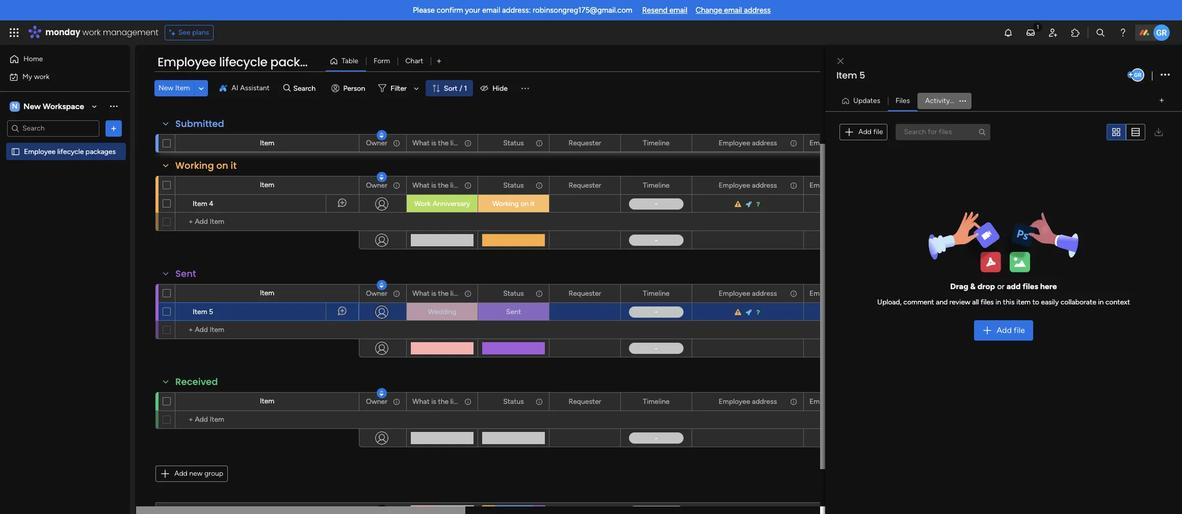 Task type: locate. For each thing, give the bounding box(es) containing it.
change
[[696, 6, 723, 15]]

column information image for first 'employee address' field from the top
[[790, 139, 798, 147]]

0 horizontal spatial new
[[23, 101, 41, 111]]

status for submitted
[[503, 138, 524, 147]]

1 vertical spatial rocket image
[[746, 309, 753, 316]]

employee lifecycle packages up ai assistant button
[[158, 54, 330, 70]]

0 horizontal spatial options image
[[109, 123, 119, 133]]

the
[[438, 138, 449, 147], [438, 181, 449, 189], [438, 289, 449, 298], [438, 397, 449, 406]]

phone
[[843, 138, 863, 147], [843, 181, 863, 189], [843, 289, 863, 298], [843, 397, 863, 406]]

Requester field
[[566, 137, 604, 149], [566, 180, 604, 191], [566, 288, 604, 299], [566, 396, 604, 407]]

your
[[465, 6, 480, 15]]

1 owner from the top
[[366, 138, 388, 147]]

1 horizontal spatial in
[[1099, 298, 1104, 307]]

Owner field
[[364, 137, 390, 149], [364, 180, 390, 191], [364, 288, 390, 299], [364, 396, 390, 407]]

add view image for files
[[1160, 97, 1164, 105]]

add down the updates "button"
[[859, 127, 872, 136]]

0 vertical spatial work
[[82, 27, 101, 38]]

packages up search field
[[270, 54, 330, 70]]

updates
[[854, 96, 881, 105]]

1 employee address from the top
[[719, 138, 777, 147]]

work right monday at the top left of the page
[[82, 27, 101, 38]]

requester for 4th requester field
[[569, 397, 602, 406]]

employee phone number for 4th employee phone number field from the bottom
[[810, 138, 890, 147]]

item 5 down the close image
[[837, 69, 866, 82]]

what is the life event? for column information image related to 3rd what is the life event? field from the bottom of the page
[[413, 181, 484, 189]]

column information image for 3rd 'employee address' field
[[790, 289, 798, 298]]

working
[[175, 159, 214, 172], [493, 199, 519, 208]]

upload,
[[878, 298, 902, 307]]

filter
[[391, 84, 407, 93]]

1 horizontal spatial file
[[1014, 325, 1025, 335]]

1 horizontal spatial working
[[493, 199, 519, 208]]

1 vertical spatial sort desc image
[[380, 281, 384, 289]]

2 rocket image from the top
[[746, 309, 753, 316]]

files
[[1023, 282, 1039, 291], [981, 298, 994, 307]]

add file button down the upload, comment and review all files in this item to easily collaborate in context
[[975, 320, 1034, 341]]

workspace selection element
[[10, 100, 86, 112]]

item inside field
[[837, 69, 857, 82]]

file
[[874, 127, 883, 136], [1014, 325, 1025, 335]]

question image
[[756, 201, 761, 208]]

work right my
[[34, 72, 50, 81]]

angle down image
[[199, 84, 204, 92]]

Status field
[[501, 137, 527, 149], [501, 180, 527, 191], [501, 288, 527, 299], [501, 396, 527, 407]]

email
[[482, 6, 500, 15], [670, 6, 688, 15], [724, 6, 742, 15]]

option
[[0, 142, 130, 144]]

column information image for 4th what is the life event? field from the bottom of the page
[[464, 139, 472, 147]]

0 vertical spatial rocket image
[[746, 201, 753, 208]]

1 what is the life event? from the top
[[413, 138, 484, 147]]

0 horizontal spatial work
[[34, 72, 50, 81]]

files up to on the bottom of the page
[[1023, 282, 1039, 291]]

email right resend
[[670, 6, 688, 15]]

status for received
[[503, 397, 524, 406]]

form
[[374, 57, 390, 65]]

0 horizontal spatial it
[[231, 159, 237, 172]]

work anniversary
[[414, 199, 470, 208]]

add file
[[859, 127, 883, 136], [997, 325, 1025, 335]]

new inside button
[[159, 84, 174, 92]]

status field for received
[[501, 396, 527, 407]]

4 what is the life event? field from the top
[[410, 396, 484, 407]]

add file button down the updates "button"
[[840, 124, 888, 140]]

1 vertical spatial files
[[981, 298, 994, 307]]

phone for third employee phone number field
[[843, 289, 863, 298]]

and
[[936, 298, 948, 307]]

see plans button
[[165, 25, 214, 40]]

1 requester field from the top
[[566, 137, 604, 149]]

4 the from the top
[[438, 397, 449, 406]]

submitted
[[175, 117, 224, 130]]

0 horizontal spatial add view image
[[437, 57, 441, 65]]

sort desc image
[[380, 132, 384, 139], [380, 390, 384, 397]]

new item
[[159, 84, 190, 92]]

sent
[[175, 267, 196, 280], [506, 308, 521, 316]]

3 timeline from the top
[[643, 289, 670, 298]]

workspace image
[[10, 101, 20, 112]]

1 owner field from the top
[[364, 137, 390, 149]]

employee inside list box
[[24, 147, 56, 156]]

Employee address field
[[716, 137, 780, 149], [716, 180, 780, 191], [716, 288, 780, 299], [716, 396, 780, 407]]

Sent field
[[173, 267, 199, 280]]

employee lifecycle packages inside list box
[[24, 147, 116, 156]]

received
[[175, 375, 218, 388]]

1 rocket image from the top
[[746, 201, 753, 208]]

&
[[971, 282, 976, 291]]

0 horizontal spatial on
[[216, 159, 228, 172]]

0 horizontal spatial working
[[175, 159, 214, 172]]

new inside workspace selection element
[[23, 101, 41, 111]]

files right all at bottom right
[[981, 298, 994, 307]]

1 is from the top
[[431, 138, 436, 147]]

1 horizontal spatial new
[[159, 84, 174, 92]]

0 horizontal spatial files
[[981, 298, 994, 307]]

lifecycle up ai assistant button
[[219, 54, 268, 70]]

column information image for 4th owner field from the bottom
[[393, 139, 401, 147]]

column information image for fourth what is the life event? field from the top
[[464, 398, 472, 406]]

is
[[431, 138, 436, 147], [431, 181, 436, 189], [431, 289, 436, 298], [431, 397, 436, 406]]

0 vertical spatial new
[[159, 84, 174, 92]]

0 horizontal spatial 5
[[209, 308, 213, 316]]

warning image
[[735, 201, 743, 208]]

0 vertical spatial sort desc image
[[380, 132, 384, 139]]

2 timeline field from the top
[[641, 180, 672, 191]]

3 the from the top
[[438, 289, 449, 298]]

home
[[23, 55, 43, 63]]

lifecycle down 'search in workspace' field on the top of the page
[[57, 147, 84, 156]]

0 vertical spatial add file
[[859, 127, 883, 136]]

2 vertical spatial add
[[174, 469, 188, 478]]

is for 2nd what is the life event? field from the bottom of the page
[[431, 289, 436, 298]]

phone for second employee phone number field from the top
[[843, 181, 863, 189]]

packages down workspace options image
[[86, 147, 116, 156]]

n
[[12, 102, 18, 110]]

1 horizontal spatial lifecycle
[[219, 54, 268, 70]]

new for new item
[[159, 84, 174, 92]]

0 vertical spatial item 5
[[837, 69, 866, 82]]

0 horizontal spatial file
[[874, 127, 883, 136]]

working on it inside field
[[175, 159, 237, 172]]

assistant
[[240, 84, 270, 92]]

ai assistant
[[232, 84, 270, 92]]

+ Add Item text field
[[181, 216, 354, 228], [181, 324, 354, 336], [181, 414, 354, 426]]

email right the your
[[482, 6, 500, 15]]

1 vertical spatial sent
[[506, 308, 521, 316]]

1 vertical spatial lifecycle
[[57, 147, 84, 156]]

employee lifecycle packages list box
[[0, 141, 130, 298]]

4 status from the top
[[503, 397, 524, 406]]

what
[[413, 138, 430, 147], [413, 181, 430, 189], [413, 289, 430, 298], [413, 397, 430, 406]]

1 horizontal spatial sent
[[506, 308, 521, 316]]

4 timeline from the top
[[643, 397, 670, 406]]

0 vertical spatial employee lifecycle packages
[[158, 54, 330, 70]]

4 status field from the top
[[501, 396, 527, 407]]

what is the life event? for column information image corresponding to 2nd what is the life event? field from the bottom of the page
[[413, 289, 484, 298]]

2 employee phone number from the top
[[810, 181, 890, 189]]

item 4
[[193, 199, 214, 208]]

3 phone from the top
[[843, 289, 863, 298]]

rocket image left question image
[[746, 201, 753, 208]]

Submitted field
[[173, 117, 227, 131]]

3 employee phone number field from the top
[[807, 288, 890, 299]]

1 employee phone number field from the top
[[807, 137, 890, 149]]

2 what is the life event? from the top
[[413, 181, 484, 189]]

number
[[865, 138, 890, 147], [865, 181, 890, 189], [865, 289, 890, 298], [865, 397, 890, 406]]

employee address
[[719, 138, 777, 147], [719, 181, 777, 189], [719, 289, 777, 298], [719, 397, 777, 406]]

column information image for received's status field
[[535, 398, 544, 406]]

easily
[[1041, 298, 1059, 307]]

1 horizontal spatial work
[[82, 27, 101, 38]]

0 horizontal spatial add
[[174, 469, 188, 478]]

1 horizontal spatial packages
[[270, 54, 330, 70]]

files for add
[[1023, 282, 1039, 291]]

owner for 4th owner field from the top
[[366, 397, 388, 406]]

wedding
[[428, 308, 457, 316]]

1 vertical spatial on
[[521, 199, 529, 208]]

1 requester from the top
[[569, 138, 602, 147]]

1 status from the top
[[503, 138, 524, 147]]

packages inside list box
[[86, 147, 116, 156]]

1 vertical spatial item 5
[[193, 308, 213, 316]]

add left new
[[174, 469, 188, 478]]

Employee phone number field
[[807, 137, 890, 149], [807, 180, 890, 191], [807, 288, 890, 299], [807, 396, 890, 407]]

in
[[996, 298, 1002, 307], [1099, 298, 1104, 307]]

4 timeline field from the top
[[641, 396, 672, 407]]

add for right add file "button"
[[997, 325, 1012, 335]]

it
[[231, 159, 237, 172], [531, 199, 535, 208]]

this
[[1003, 298, 1015, 307]]

1 vertical spatial add
[[997, 325, 1012, 335]]

rocket image left question icon
[[746, 309, 753, 316]]

warning image
[[735, 309, 743, 316]]

2 is from the top
[[431, 181, 436, 189]]

1 horizontal spatial item 5
[[837, 69, 866, 82]]

0 vertical spatial sent
[[175, 267, 196, 280]]

1 status field from the top
[[501, 137, 527, 149]]

1 horizontal spatial add view image
[[1160, 97, 1164, 105]]

1 horizontal spatial add
[[859, 127, 872, 136]]

1 horizontal spatial add file button
[[975, 320, 1034, 341]]

2 owner from the top
[[366, 181, 388, 189]]

options image
[[1161, 68, 1170, 82], [956, 98, 971, 104], [109, 123, 119, 133]]

what is the life event?
[[413, 138, 484, 147], [413, 181, 484, 189], [413, 289, 484, 298], [413, 397, 484, 406]]

owner for 3rd owner field from the bottom
[[366, 181, 388, 189]]

1 number from the top
[[865, 138, 890, 147]]

1 what is the life event? field from the top
[[410, 137, 484, 149]]

add inside button
[[174, 469, 188, 478]]

drop
[[978, 282, 996, 291]]

email right change
[[724, 6, 742, 15]]

add down the upload, comment and review all files in this item to easily collaborate in context
[[997, 325, 1012, 335]]

2 vertical spatial options image
[[109, 123, 119, 133]]

3 number from the top
[[865, 289, 890, 298]]

management
[[103, 27, 158, 38]]

monday work management
[[45, 27, 158, 38]]

2 owner field from the top
[[364, 180, 390, 191]]

1 timeline from the top
[[643, 138, 670, 147]]

1 vertical spatial employee lifecycle packages
[[24, 147, 116, 156]]

anniversary
[[433, 199, 470, 208]]

1 employee phone number from the top
[[810, 138, 890, 147]]

1 sort desc image from the top
[[380, 173, 384, 181]]

lifecycle
[[219, 54, 268, 70], [57, 147, 84, 156]]

0 vertical spatial it
[[231, 159, 237, 172]]

2 status field from the top
[[501, 180, 527, 191]]

add file down updates
[[859, 127, 883, 136]]

1 vertical spatial add file button
[[975, 320, 1034, 341]]

3 email from the left
[[724, 6, 742, 15]]

new left the angle down icon
[[159, 84, 174, 92]]

notifications image
[[1004, 28, 1014, 38]]

0 vertical spatial options image
[[1161, 68, 1170, 82]]

item 5
[[837, 69, 866, 82], [193, 308, 213, 316]]

2 in from the left
[[1099, 298, 1104, 307]]

4 what from the top
[[413, 397, 430, 406]]

3 employee address field from the top
[[716, 288, 780, 299]]

in left context
[[1099, 298, 1104, 307]]

3 what from the top
[[413, 289, 430, 298]]

3 requester from the top
[[569, 289, 602, 298]]

0 vertical spatial + add item text field
[[181, 216, 354, 228]]

greg robinson image
[[1132, 68, 1145, 82]]

column information image
[[393, 181, 401, 189], [464, 181, 472, 189], [790, 181, 798, 189], [393, 289, 401, 298], [464, 289, 472, 298], [535, 289, 544, 298]]

rocket image
[[746, 201, 753, 208], [746, 309, 753, 316]]

0 vertical spatial lifecycle
[[219, 54, 268, 70]]

1 vertical spatial options image
[[956, 98, 971, 104]]

options image down workspace options image
[[109, 123, 119, 133]]

please
[[413, 6, 435, 15]]

is for fourth what is the life event? field from the top
[[431, 397, 436, 406]]

menu image
[[520, 83, 530, 93]]

1 vertical spatial add view image
[[1160, 97, 1164, 105]]

0 horizontal spatial lifecycle
[[57, 147, 84, 156]]

file down updates
[[874, 127, 883, 136]]

3 employee phone number from the top
[[810, 289, 890, 298]]

item 5 down the sent "field"
[[193, 308, 213, 316]]

4 phone from the top
[[843, 397, 863, 406]]

0 horizontal spatial item 5
[[193, 308, 213, 316]]

home button
[[6, 51, 110, 67]]

1 vertical spatial work
[[34, 72, 50, 81]]

working on it
[[175, 159, 237, 172], [493, 199, 535, 208]]

item
[[837, 69, 857, 82], [175, 84, 190, 92], [260, 139, 275, 147], [260, 181, 275, 189], [193, 199, 207, 208], [260, 289, 275, 297], [193, 308, 207, 316], [260, 397, 275, 405]]

work inside 'button'
[[34, 72, 50, 81]]

1 horizontal spatial files
[[1023, 282, 1039, 291]]

0 horizontal spatial employee lifecycle packages
[[24, 147, 116, 156]]

sort
[[444, 84, 458, 93]]

0 vertical spatial files
[[1023, 282, 1039, 291]]

rocket image for question image
[[746, 201, 753, 208]]

2 horizontal spatial email
[[724, 6, 742, 15]]

2 employee address from the top
[[719, 181, 777, 189]]

confirm
[[437, 6, 463, 15]]

4 employee phone number field from the top
[[807, 396, 890, 407]]

what is the life event? for 4th what is the life event? field from the bottom of the page column information icon
[[413, 138, 484, 147]]

requester for third requester field from the bottom of the page
[[569, 181, 602, 189]]

1 what from the top
[[413, 138, 430, 147]]

monday
[[45, 27, 80, 38]]

What is the life event? field
[[410, 137, 484, 149], [410, 180, 484, 191], [410, 288, 484, 299], [410, 396, 484, 407]]

add view image
[[437, 57, 441, 65], [1160, 97, 1164, 105]]

column information image for 3rd what is the life event? field from the bottom of the page
[[464, 181, 472, 189]]

2 email from the left
[[670, 6, 688, 15]]

new
[[159, 84, 174, 92], [23, 101, 41, 111]]

None search field
[[896, 124, 991, 140]]

is for 4th what is the life event? field from the bottom of the page
[[431, 138, 436, 147]]

in left this
[[996, 298, 1002, 307]]

it inside field
[[231, 159, 237, 172]]

0 horizontal spatial in
[[996, 298, 1002, 307]]

1 horizontal spatial email
[[670, 6, 688, 15]]

1 vertical spatial it
[[531, 199, 535, 208]]

0 horizontal spatial working on it
[[175, 159, 237, 172]]

0 horizontal spatial sent
[[175, 267, 196, 280]]

2 the from the top
[[438, 181, 449, 189]]

1 horizontal spatial it
[[531, 199, 535, 208]]

1 horizontal spatial options image
[[956, 98, 971, 104]]

4 owner from the top
[[366, 397, 388, 406]]

1 vertical spatial + add item text field
[[181, 324, 354, 336]]

add file down this
[[997, 325, 1025, 335]]

0 horizontal spatial packages
[[86, 147, 116, 156]]

Working on it field
[[173, 159, 239, 172]]

requester
[[569, 138, 602, 147], [569, 181, 602, 189], [569, 289, 602, 298], [569, 397, 602, 406]]

workspace options image
[[109, 101, 119, 111]]

1 phone from the top
[[843, 138, 863, 147]]

files button
[[888, 93, 918, 109]]

2 vertical spatial + add item text field
[[181, 414, 354, 426]]

2 requester from the top
[[569, 181, 602, 189]]

status
[[503, 138, 524, 147], [503, 181, 524, 189], [503, 289, 524, 298], [503, 397, 524, 406]]

1 horizontal spatial add file
[[997, 325, 1025, 335]]

0 vertical spatial add file button
[[840, 124, 888, 140]]

table
[[342, 57, 358, 65]]

file down the item at the right of the page
[[1014, 325, 1025, 335]]

2 phone from the top
[[843, 181, 863, 189]]

employee lifecycle packages down 'search in workspace' field on the top of the page
[[24, 147, 116, 156]]

1 vertical spatial sort desc image
[[380, 390, 384, 397]]

status field for submitted
[[501, 137, 527, 149]]

add
[[859, 127, 872, 136], [997, 325, 1012, 335], [174, 469, 188, 478]]

employee phone number
[[810, 138, 890, 147], [810, 181, 890, 189], [810, 289, 890, 298], [810, 397, 890, 406]]

3 what is the life event? from the top
[[413, 289, 484, 298]]

column information image
[[393, 139, 401, 147], [464, 139, 472, 147], [535, 139, 544, 147], [790, 139, 798, 147], [535, 181, 544, 189], [790, 289, 798, 298], [393, 398, 401, 406], [464, 398, 472, 406], [535, 398, 544, 406], [790, 398, 798, 406]]

inbox image
[[1026, 28, 1036, 38]]

2 horizontal spatial add
[[997, 325, 1012, 335]]

1 horizontal spatial employee lifecycle packages
[[158, 54, 330, 70]]

1 vertical spatial new
[[23, 101, 41, 111]]

4 is from the top
[[431, 397, 436, 406]]

plans
[[192, 28, 209, 37]]

2 status from the top
[[503, 181, 524, 189]]

sort desc image
[[380, 173, 384, 181], [380, 281, 384, 289]]

4
[[209, 199, 214, 208]]

email for change email address
[[724, 6, 742, 15]]

0 vertical spatial packages
[[270, 54, 330, 70]]

status field for working on it
[[501, 180, 527, 191]]

1 horizontal spatial on
[[521, 199, 529, 208]]

gallery layout group
[[1107, 124, 1146, 140]]

add for the left add file "button"
[[859, 127, 872, 136]]

0 horizontal spatial email
[[482, 6, 500, 15]]

arrow down image
[[410, 82, 423, 94]]

Received field
[[173, 375, 221, 389]]

employee phone number for second employee phone number field from the top
[[810, 181, 890, 189]]

0 vertical spatial sort desc image
[[380, 173, 384, 181]]

4 what is the life event? from the top
[[413, 397, 484, 406]]

0 vertical spatial add
[[859, 127, 872, 136]]

event?
[[462, 138, 484, 147], [462, 181, 484, 189], [462, 289, 484, 298], [462, 397, 484, 406]]

4 requester from the top
[[569, 397, 602, 406]]

2 horizontal spatial options image
[[1161, 68, 1170, 82]]

column information image for second status field from the bottom of the page
[[535, 289, 544, 298]]

0 vertical spatial working on it
[[175, 159, 237, 172]]

1 vertical spatial packages
[[86, 147, 116, 156]]

1 vertical spatial add file
[[997, 325, 1025, 335]]

4 employee phone number from the top
[[810, 397, 890, 406]]

0 vertical spatial add view image
[[437, 57, 441, 65]]

employee lifecycle packages
[[158, 54, 330, 70], [24, 147, 116, 156]]

timeline
[[643, 138, 670, 147], [643, 181, 670, 189], [643, 289, 670, 298], [643, 397, 670, 406]]

Search in workspace field
[[21, 122, 85, 134]]

resend
[[642, 6, 668, 15]]

work
[[82, 27, 101, 38], [34, 72, 50, 81]]

2 sort desc image from the top
[[380, 281, 384, 289]]

options image right activity
[[956, 98, 971, 104]]

new right "n"
[[23, 101, 41, 111]]

0 vertical spatial 5
[[860, 69, 866, 82]]

0 vertical spatial working
[[175, 159, 214, 172]]

0 vertical spatial on
[[216, 159, 228, 172]]

1 employee address field from the top
[[716, 137, 780, 149]]

3 is from the top
[[431, 289, 436, 298]]

options image right greg robinson icon
[[1161, 68, 1170, 82]]

Timeline field
[[641, 137, 672, 149], [641, 180, 672, 191], [641, 288, 672, 299], [641, 396, 672, 407]]

4 life from the top
[[451, 397, 460, 406]]

1 horizontal spatial 5
[[860, 69, 866, 82]]

add new group button
[[156, 466, 228, 482]]

3 owner from the top
[[366, 289, 388, 298]]

1 vertical spatial working on it
[[493, 199, 535, 208]]

greg robinson image
[[1154, 24, 1170, 41]]



Task type: vqa. For each thing, say whether or not it's contained in the screenshot.
second owner from the top of the page
yes



Task type: describe. For each thing, give the bounding box(es) containing it.
column information image for 3rd owner field from the bottom
[[393, 181, 401, 189]]

context
[[1106, 298, 1131, 307]]

to
[[1033, 298, 1040, 307]]

2 + add item text field from the top
[[181, 324, 354, 336]]

status for working on it
[[503, 181, 524, 189]]

1 life from the top
[[451, 138, 460, 147]]

2 number from the top
[[865, 181, 890, 189]]

address:
[[502, 6, 531, 15]]

1 + add item text field from the top
[[181, 216, 354, 228]]

5 inside field
[[860, 69, 866, 82]]

v2 search image
[[283, 82, 291, 94]]

2 what is the life event? field from the top
[[410, 180, 484, 191]]

invite members image
[[1048, 28, 1059, 38]]

2 employee address field from the top
[[716, 180, 780, 191]]

work for my
[[34, 72, 50, 81]]

activity
[[926, 96, 950, 105]]

3 status from the top
[[503, 289, 524, 298]]

drag
[[951, 282, 969, 291]]

column information image for 3rd owner field from the top
[[393, 289, 401, 298]]

4 employee address from the top
[[719, 397, 777, 406]]

Employee lifecycle packages field
[[155, 54, 330, 71]]

work
[[414, 199, 431, 208]]

my
[[22, 72, 32, 81]]

phone for 4th employee phone number field from the top
[[843, 397, 863, 406]]

requester for fourth requester field from the bottom of the page
[[569, 138, 602, 147]]

4 requester field from the top
[[566, 396, 604, 407]]

comment
[[904, 298, 935, 307]]

item
[[1017, 298, 1031, 307]]

1 vertical spatial file
[[1014, 325, 1025, 335]]

3 owner field from the top
[[364, 288, 390, 299]]

here
[[1041, 282, 1057, 291]]

add view image for form
[[437, 57, 441, 65]]

3 life from the top
[[451, 289, 460, 298]]

column information image for working on it's status field
[[535, 181, 544, 189]]

2 timeline from the top
[[643, 181, 670, 189]]

4 number from the top
[[865, 397, 890, 406]]

working inside field
[[175, 159, 214, 172]]

3 + add item text field from the top
[[181, 414, 354, 426]]

lifecycle inside field
[[219, 54, 268, 70]]

3 status field from the top
[[501, 288, 527, 299]]

change email address link
[[696, 6, 771, 15]]

dapulse addbtn image
[[1128, 71, 1135, 78]]

2 life from the top
[[451, 181, 460, 189]]

employee inside field
[[158, 54, 216, 70]]

1 image
[[1034, 21, 1043, 32]]

select product image
[[9, 28, 19, 38]]

new item button
[[155, 80, 194, 96]]

item 5 inside item 5 field
[[837, 69, 866, 82]]

files
[[896, 96, 910, 105]]

item inside button
[[175, 84, 190, 92]]

1 sort desc image from the top
[[380, 132, 384, 139]]

Search field
[[291, 81, 322, 95]]

sort / 1
[[444, 84, 467, 93]]

/
[[460, 84, 463, 93]]

on inside field
[[216, 159, 228, 172]]

1 in from the left
[[996, 298, 1002, 307]]

employee phone number for 4th employee phone number field from the top
[[810, 397, 890, 406]]

please confirm your email address: robinsongreg175@gmail.com
[[413, 6, 633, 15]]

requester for 2nd requester field from the bottom of the page
[[569, 289, 602, 298]]

work for monday
[[82, 27, 101, 38]]

hide button
[[476, 80, 514, 96]]

owner for 4th owner field from the bottom
[[366, 138, 388, 147]]

3 event? from the top
[[462, 289, 484, 298]]

lifecycle inside list box
[[57, 147, 84, 156]]

activity log button
[[918, 93, 972, 109]]

log
[[952, 96, 964, 105]]

search image
[[979, 128, 987, 136]]

add
[[1007, 282, 1021, 291]]

2 sort desc image from the top
[[380, 390, 384, 397]]

add for add new group button
[[174, 469, 188, 478]]

1 event? from the top
[[462, 138, 484, 147]]

collaborate
[[1061, 298, 1097, 307]]

new
[[189, 469, 203, 478]]

filter button
[[374, 80, 423, 96]]

is for 3rd what is the life event? field from the bottom of the page
[[431, 181, 436, 189]]

column information image for status field for submitted
[[535, 139, 544, 147]]

resend email link
[[642, 6, 688, 15]]

email for resend email
[[670, 6, 688, 15]]

workspace
[[43, 101, 84, 111]]

group
[[204, 469, 223, 478]]

all
[[973, 298, 979, 307]]

apps image
[[1071, 28, 1081, 38]]

see plans
[[178, 28, 209, 37]]

0 vertical spatial file
[[874, 127, 883, 136]]

4 event? from the top
[[462, 397, 484, 406]]

public board image
[[11, 147, 20, 156]]

1 vertical spatial working
[[493, 199, 519, 208]]

column information image for 4th 'employee address' field from the top of the page
[[790, 398, 798, 406]]

my work button
[[6, 69, 110, 85]]

3 timeline field from the top
[[641, 288, 672, 299]]

options image inside 'activity log' button
[[956, 98, 971, 104]]

column information image for 2nd what is the life event? field from the bottom of the page
[[464, 289, 472, 298]]

chart button
[[398, 53, 431, 69]]

column information image for 3rd 'employee address' field from the bottom of the page
[[790, 181, 798, 189]]

resend email
[[642, 6, 688, 15]]

1 vertical spatial 5
[[209, 308, 213, 316]]

new workspace
[[23, 101, 84, 111]]

sort desc image for 3rd owner field from the bottom
[[380, 173, 384, 181]]

2 event? from the top
[[462, 181, 484, 189]]

2 requester field from the top
[[566, 180, 604, 191]]

updates button
[[838, 93, 888, 109]]

person button
[[327, 80, 371, 96]]

owner for 3rd owner field from the top
[[366, 289, 388, 298]]

robinsongreg175@gmail.com
[[533, 6, 633, 15]]

0 horizontal spatial add file
[[859, 127, 883, 136]]

phone for 4th employee phone number field from the bottom
[[843, 138, 863, 147]]

sort desc image for 3rd owner field from the top
[[380, 281, 384, 289]]

employee lifecycle packages inside field
[[158, 54, 330, 70]]

ai assistant button
[[215, 80, 274, 96]]

dapulse drag 2 image
[[827, 268, 830, 280]]

0 horizontal spatial add file button
[[840, 124, 888, 140]]

review
[[950, 298, 971, 307]]

or
[[998, 282, 1005, 291]]

4 owner field from the top
[[364, 396, 390, 407]]

employee phone number for third employee phone number field
[[810, 289, 890, 298]]

help image
[[1118, 28, 1129, 38]]

hide
[[493, 84, 508, 93]]

1 the from the top
[[438, 138, 449, 147]]

sent inside the sent "field"
[[175, 267, 196, 280]]

change email address
[[696, 6, 771, 15]]

2 employee phone number field from the top
[[807, 180, 890, 191]]

ai logo image
[[219, 84, 228, 92]]

what is the life event? for column information icon corresponding to fourth what is the life event? field from the top
[[413, 397, 484, 406]]

see
[[178, 28, 191, 37]]

1
[[464, 84, 467, 93]]

table button
[[326, 53, 366, 69]]

1 horizontal spatial working on it
[[493, 199, 535, 208]]

question image
[[756, 309, 761, 316]]

rocket image for question icon
[[746, 309, 753, 316]]

packages inside field
[[270, 54, 330, 70]]

1 timeline field from the top
[[641, 137, 672, 149]]

3 employee address from the top
[[719, 289, 777, 298]]

add new group
[[174, 469, 223, 478]]

new for new workspace
[[23, 101, 41, 111]]

column information image for 4th owner field from the top
[[393, 398, 401, 406]]

my work
[[22, 72, 50, 81]]

1 email from the left
[[482, 6, 500, 15]]

person
[[343, 84, 365, 93]]

upload, comment and review all files in this item to easily collaborate in context
[[878, 298, 1131, 307]]

drag & drop or add files here
[[951, 282, 1057, 291]]

search everything image
[[1096, 28, 1106, 38]]

form button
[[366, 53, 398, 69]]

ai
[[232, 84, 238, 92]]

activity log
[[926, 96, 964, 105]]

4 employee address field from the top
[[716, 396, 780, 407]]

3 requester field from the top
[[566, 288, 604, 299]]

2 what from the top
[[413, 181, 430, 189]]

Item 5 field
[[834, 69, 1126, 82]]

files for all
[[981, 298, 994, 307]]

close image
[[838, 57, 844, 65]]

3 what is the life event? field from the top
[[410, 288, 484, 299]]

chart
[[406, 57, 423, 65]]



